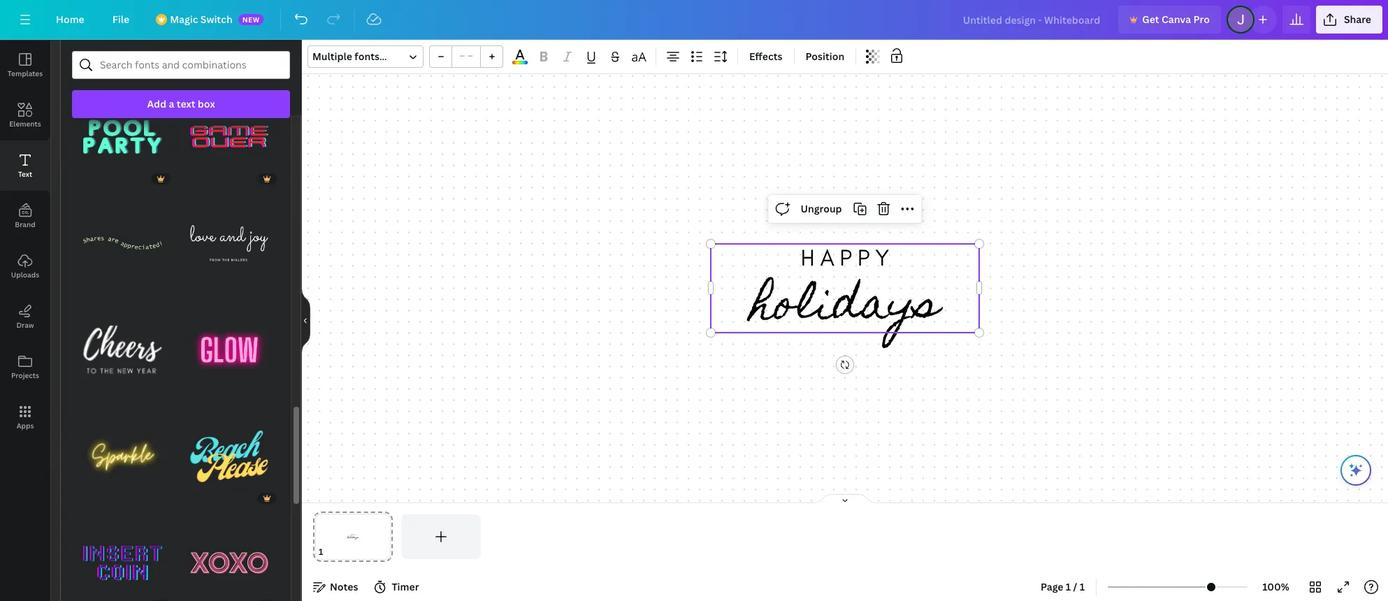 Task type: vqa. For each thing, say whether or not it's contained in the screenshot.
Page 1 image on the left
yes



Task type: describe. For each thing, give the bounding box(es) containing it.
add a text box button
[[72, 90, 290, 118]]

effects
[[750, 50, 783, 63]]

timer button
[[370, 576, 425, 599]]

canva
[[1162, 13, 1192, 26]]

hide image
[[301, 287, 311, 354]]

happy
[[801, 244, 895, 271]]

multiple
[[313, 50, 352, 63]]

main menu bar
[[0, 0, 1389, 40]]

get canva pro button
[[1119, 6, 1222, 34]]

projects button
[[0, 342, 50, 392]]

elements
[[9, 119, 41, 129]]

elements button
[[0, 90, 50, 141]]

position
[[806, 50, 845, 63]]

share
[[1345, 13, 1372, 26]]

hide pages image
[[812, 494, 879, 505]]

text
[[177, 97, 195, 111]]

Design title text field
[[952, 6, 1114, 34]]

notes
[[330, 580, 358, 594]]

effects button
[[744, 45, 789, 68]]

templates
[[8, 69, 43, 78]]

/
[[1074, 580, 1078, 594]]

templates button
[[0, 40, 50, 90]]

projects
[[11, 371, 39, 380]]

position button
[[800, 45, 851, 68]]

home
[[56, 13, 84, 26]]

color range image
[[513, 61, 528, 64]]

multiple fonts…
[[313, 50, 387, 63]]

timer
[[392, 580, 419, 594]]

notes button
[[308, 576, 364, 599]]

magic switch
[[170, 13, 233, 26]]



Task type: locate. For each thing, give the bounding box(es) containing it.
Search fonts and combinations search field
[[100, 52, 262, 78]]

group
[[429, 45, 504, 68], [72, 86, 173, 187], [179, 86, 280, 187], [72, 184, 173, 294], [179, 184, 280, 294], [179, 406, 280, 507], [179, 504, 280, 601], [72, 513, 173, 601]]

holidays
[[751, 264, 940, 352]]

ungroup
[[801, 202, 842, 215]]

1 horizontal spatial 1
[[1080, 580, 1085, 594]]

fonts…
[[355, 50, 387, 63]]

file
[[112, 13, 130, 26]]

box
[[198, 97, 215, 111]]

new
[[242, 15, 260, 24]]

0 horizontal spatial 1
[[1066, 580, 1072, 594]]

apps
[[17, 421, 34, 431]]

page
[[1041, 580, 1064, 594]]

get canva pro
[[1143, 13, 1211, 26]]

page 1 image
[[313, 515, 393, 559]]

2 1 from the left
[[1080, 580, 1085, 594]]

1 right /
[[1080, 580, 1085, 594]]

share button
[[1317, 6, 1383, 34]]

draw
[[16, 320, 34, 330]]

canva assistant image
[[1348, 462, 1365, 479]]

switch
[[201, 13, 233, 26]]

a
[[169, 97, 174, 111]]

uploads button
[[0, 241, 50, 292]]

magic
[[170, 13, 198, 26]]

apps button
[[0, 392, 50, 443]]

draw button
[[0, 292, 50, 342]]

add a text box
[[147, 97, 215, 111]]

text button
[[0, 141, 50, 191]]

1 left /
[[1066, 580, 1072, 594]]

brand button
[[0, 191, 50, 241]]

1 1 from the left
[[1066, 580, 1072, 594]]

add
[[147, 97, 167, 111]]

1
[[1066, 580, 1072, 594], [1080, 580, 1085, 594]]

uploads
[[11, 270, 39, 280]]

file button
[[101, 6, 141, 34]]

get
[[1143, 13, 1160, 26]]

100%
[[1263, 580, 1290, 594]]

side panel tab list
[[0, 40, 50, 443]]

text
[[18, 169, 32, 179]]

ungroup button
[[795, 198, 848, 220]]

– – number field
[[457, 49, 476, 65]]

multiple fonts… button
[[308, 45, 424, 68]]

page 1 / 1
[[1041, 580, 1085, 594]]

home link
[[45, 6, 96, 34]]

brand
[[15, 220, 35, 229]]

100% button
[[1254, 576, 1299, 599]]

pro
[[1194, 13, 1211, 26]]



